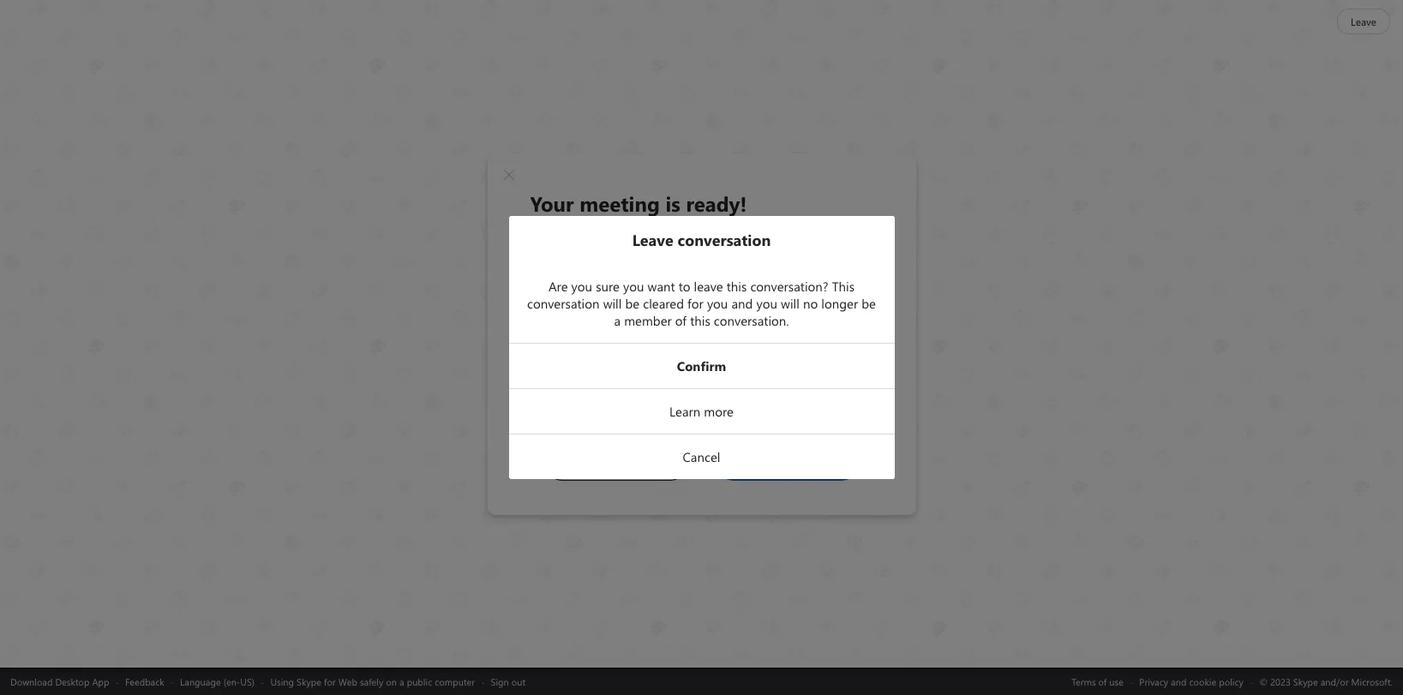 Task type: describe. For each thing, give the bounding box(es) containing it.
language
[[180, 675, 221, 688]]

for
[[324, 675, 336, 688]]

sign out link
[[491, 675, 526, 688]]

download
[[10, 675, 53, 688]]

using
[[271, 675, 294, 688]]

sign out
[[491, 675, 526, 688]]

Type a meeting name (optional) text field
[[578, 270, 837, 289]]

download desktop app
[[10, 675, 109, 688]]

use
[[1110, 675, 1124, 688]]

feedback
[[125, 675, 164, 688]]

download desktop app link
[[10, 675, 109, 688]]

on
[[386, 675, 397, 688]]

safely
[[360, 675, 384, 688]]

privacy and cookie policy
[[1140, 675, 1244, 688]]

cookie
[[1190, 675, 1217, 688]]



Task type: locate. For each thing, give the bounding box(es) containing it.
computer
[[435, 675, 475, 688]]

sign
[[491, 675, 509, 688]]

public
[[407, 675, 432, 688]]

terms of use
[[1072, 675, 1124, 688]]

out
[[512, 675, 526, 688]]

feedback link
[[125, 675, 164, 688]]

terms of use link
[[1072, 675, 1124, 688]]

using skype for web safely on a public computer link
[[271, 675, 475, 688]]

using skype for web safely on a public computer
[[271, 675, 475, 688]]

privacy and cookie policy link
[[1140, 675, 1244, 688]]

privacy
[[1140, 675, 1169, 688]]

skype
[[297, 675, 322, 688]]

web
[[338, 675, 358, 688]]

desktop
[[55, 675, 90, 688]]

a
[[400, 675, 405, 688]]

language (en-us)
[[180, 675, 255, 688]]

of
[[1099, 675, 1107, 688]]

and
[[1172, 675, 1187, 688]]

(en-
[[224, 675, 240, 688]]

us)
[[240, 675, 255, 688]]

terms
[[1072, 675, 1097, 688]]

language (en-us) link
[[180, 675, 255, 688]]

app
[[92, 675, 109, 688]]

policy
[[1220, 675, 1244, 688]]



